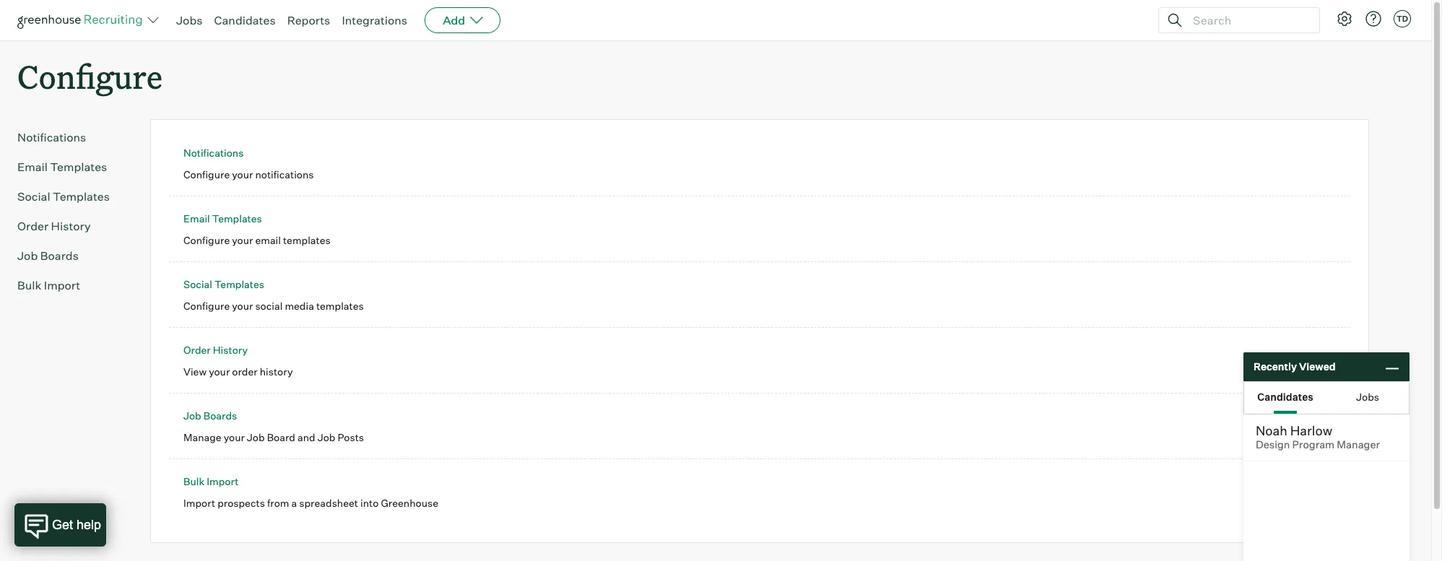 Task type: locate. For each thing, give the bounding box(es) containing it.
order history
[[17, 219, 91, 234], [184, 344, 248, 356]]

0 vertical spatial order
[[17, 219, 48, 234]]

0 horizontal spatial candidates
[[214, 13, 276, 27]]

order history link
[[17, 218, 127, 235], [184, 344, 248, 356]]

noah
[[1256, 423, 1288, 439]]

email templates link
[[17, 158, 127, 176], [184, 213, 262, 225]]

email templates
[[17, 160, 107, 174], [184, 213, 262, 225]]

view your order history
[[184, 365, 293, 378]]

1 horizontal spatial social
[[184, 278, 212, 291]]

harlow
[[1291, 423, 1333, 439]]

1 horizontal spatial email templates
[[184, 213, 262, 225]]

your right view
[[209, 365, 230, 378]]

job
[[17, 249, 38, 263], [184, 410, 201, 422], [247, 431, 265, 443], [318, 431, 336, 443]]

1 vertical spatial social templates
[[184, 278, 264, 291]]

greenhouse
[[381, 497, 439, 509]]

social
[[255, 300, 283, 312]]

0 horizontal spatial social templates link
[[17, 188, 127, 205]]

1 horizontal spatial social templates link
[[184, 278, 264, 291]]

your right manage
[[224, 431, 245, 443]]

0 vertical spatial email
[[17, 160, 48, 174]]

0 horizontal spatial order history link
[[17, 218, 127, 235]]

1 vertical spatial social
[[184, 278, 212, 291]]

1 horizontal spatial candidates
[[1258, 391, 1314, 403]]

0 horizontal spatial bulk import
[[17, 278, 80, 293]]

add button
[[425, 7, 501, 33]]

0 horizontal spatial email templates
[[17, 160, 107, 174]]

candidates
[[214, 13, 276, 27], [1258, 391, 1314, 403]]

1 vertical spatial job boards
[[184, 410, 237, 422]]

1 vertical spatial notifications link
[[184, 147, 244, 159]]

email
[[17, 160, 48, 174], [184, 213, 210, 225]]

boards
[[40, 249, 79, 263], [204, 410, 237, 422]]

your left social
[[232, 300, 253, 312]]

0 horizontal spatial bulk import link
[[17, 277, 127, 294]]

1 horizontal spatial order
[[184, 344, 211, 356]]

0 horizontal spatial bulk
[[17, 278, 41, 293]]

templates
[[283, 234, 331, 246], [316, 300, 364, 312]]

1 horizontal spatial job boards link
[[184, 410, 237, 422]]

0 horizontal spatial social
[[17, 189, 50, 204]]

templates
[[50, 160, 107, 174], [53, 189, 110, 204], [212, 213, 262, 225], [215, 278, 264, 291]]

bulk import link
[[17, 277, 127, 294], [184, 476, 239, 488]]

your left 'notifications' on the left top of page
[[232, 168, 253, 180]]

email
[[255, 234, 281, 246]]

notifications
[[17, 130, 86, 145], [184, 147, 244, 159]]

configure for social templates
[[184, 300, 230, 312]]

0 horizontal spatial notifications
[[17, 130, 86, 145]]

1 horizontal spatial bulk import
[[184, 476, 239, 488]]

1 vertical spatial boards
[[204, 410, 237, 422]]

0 horizontal spatial notifications link
[[17, 129, 127, 146]]

1 vertical spatial history
[[213, 344, 248, 356]]

candidates tab list
[[1245, 382, 1410, 414]]

0 vertical spatial candidates
[[214, 13, 276, 27]]

import
[[44, 278, 80, 293], [207, 476, 239, 488], [184, 497, 215, 509]]

1 horizontal spatial social templates
[[184, 278, 264, 291]]

0 vertical spatial templates
[[283, 234, 331, 246]]

0 horizontal spatial order history
[[17, 219, 91, 234]]

social templates link
[[17, 188, 127, 205], [184, 278, 264, 291]]

configure your notifications
[[184, 168, 314, 180]]

notifications link
[[17, 129, 127, 146], [184, 147, 244, 159]]

1 horizontal spatial email templates link
[[184, 213, 262, 225]]

0 vertical spatial history
[[51, 219, 91, 234]]

1 horizontal spatial email
[[184, 213, 210, 225]]

1 horizontal spatial job boards
[[184, 410, 237, 422]]

0 vertical spatial job boards link
[[17, 247, 127, 265]]

0 vertical spatial bulk import
[[17, 278, 80, 293]]

1 vertical spatial bulk import
[[184, 476, 239, 488]]

notifications
[[255, 168, 314, 180]]

social
[[17, 189, 50, 204], [184, 278, 212, 291]]

1 horizontal spatial bulk
[[184, 476, 205, 488]]

your left email
[[232, 234, 253, 246]]

2 vertical spatial import
[[184, 497, 215, 509]]

job boards link
[[17, 247, 127, 265], [184, 410, 237, 422]]

1 vertical spatial import
[[207, 476, 239, 488]]

configure your email templates
[[184, 234, 331, 246]]

reports
[[287, 13, 330, 27]]

your
[[232, 168, 253, 180], [232, 234, 253, 246], [232, 300, 253, 312], [209, 365, 230, 378], [224, 431, 245, 443]]

media
[[285, 300, 314, 312]]

candidates right jobs link
[[214, 13, 276, 27]]

1 horizontal spatial order history
[[184, 344, 248, 356]]

viewed
[[1300, 361, 1336, 373]]

your for job
[[224, 431, 245, 443]]

1 horizontal spatial notifications link
[[184, 147, 244, 159]]

0 horizontal spatial job boards
[[17, 249, 79, 263]]

1 vertical spatial email templates link
[[184, 213, 262, 225]]

manage your job board and job posts
[[184, 431, 364, 443]]

templates right media
[[316, 300, 364, 312]]

0 horizontal spatial job boards link
[[17, 247, 127, 265]]

templates right email
[[283, 234, 331, 246]]

1 vertical spatial order history link
[[184, 344, 248, 356]]

social templates
[[17, 189, 110, 204], [184, 278, 264, 291]]

0 vertical spatial notifications
[[17, 130, 86, 145]]

a
[[292, 497, 297, 509]]

your for social
[[232, 300, 253, 312]]

1 vertical spatial order
[[184, 344, 211, 356]]

add
[[443, 13, 465, 27]]

your for notifications
[[232, 168, 253, 180]]

history
[[260, 365, 293, 378]]

0 horizontal spatial social templates
[[17, 189, 110, 204]]

bulk import
[[17, 278, 80, 293], [184, 476, 239, 488]]

1 vertical spatial bulk import link
[[184, 476, 239, 488]]

1 horizontal spatial notifications
[[184, 147, 244, 159]]

integrations link
[[342, 13, 408, 27]]

0 vertical spatial boards
[[40, 249, 79, 263]]

1 vertical spatial templates
[[316, 300, 364, 312]]

0 horizontal spatial email
[[17, 160, 48, 174]]

0 horizontal spatial order
[[17, 219, 48, 234]]

tab
[[1327, 382, 1410, 414]]

job boards
[[17, 249, 79, 263], [184, 410, 237, 422]]

integrations
[[342, 13, 408, 27]]

1 vertical spatial candidates
[[1258, 391, 1314, 403]]

0 vertical spatial social templates
[[17, 189, 110, 204]]

order
[[17, 219, 48, 234], [184, 344, 211, 356]]

configure
[[17, 55, 163, 98], [184, 168, 230, 180], [184, 234, 230, 246], [184, 300, 230, 312]]

history
[[51, 219, 91, 234], [213, 344, 248, 356]]

0 horizontal spatial email templates link
[[17, 158, 127, 176]]

candidates down recently viewed
[[1258, 391, 1314, 403]]

configure your social media templates
[[184, 300, 364, 312]]

1 vertical spatial bulk
[[184, 476, 205, 488]]

bulk
[[17, 278, 41, 293], [184, 476, 205, 488]]



Task type: vqa. For each thing, say whether or not it's contained in the screenshot.
the 'Manage'
yes



Task type: describe. For each thing, give the bounding box(es) containing it.
0 vertical spatial email templates link
[[17, 158, 127, 176]]

0 vertical spatial import
[[44, 278, 80, 293]]

1 horizontal spatial order history link
[[184, 344, 248, 356]]

jobs
[[176, 13, 203, 27]]

1 vertical spatial job boards link
[[184, 410, 237, 422]]

0 horizontal spatial boards
[[40, 249, 79, 263]]

and
[[298, 431, 316, 443]]

0 vertical spatial social
[[17, 189, 50, 204]]

order
[[232, 365, 258, 378]]

configure image
[[1337, 10, 1354, 27]]

td
[[1397, 14, 1409, 24]]

td button
[[1392, 7, 1415, 30]]

configure for notifications
[[184, 168, 230, 180]]

1 vertical spatial order history
[[184, 344, 248, 356]]

posts
[[338, 431, 364, 443]]

0 vertical spatial order history
[[17, 219, 91, 234]]

greenhouse recruiting image
[[17, 12, 147, 29]]

1 horizontal spatial history
[[213, 344, 248, 356]]

1 vertical spatial social templates link
[[184, 278, 264, 291]]

1 vertical spatial notifications
[[184, 147, 244, 159]]

candidates inside tab list
[[1258, 391, 1314, 403]]

0 vertical spatial order history link
[[17, 218, 127, 235]]

manager
[[1338, 439, 1381, 452]]

view
[[184, 365, 207, 378]]

1 horizontal spatial bulk import link
[[184, 476, 239, 488]]

your for email
[[232, 234, 253, 246]]

from
[[267, 497, 289, 509]]

1 vertical spatial email templates
[[184, 213, 262, 225]]

prospects
[[218, 497, 265, 509]]

board
[[267, 431, 295, 443]]

program
[[1293, 439, 1335, 452]]

jobs link
[[176, 13, 203, 27]]

configure for email templates
[[184, 234, 230, 246]]

0 vertical spatial notifications link
[[17, 129, 127, 146]]

noah harlow design program manager
[[1256, 423, 1381, 452]]

0 horizontal spatial history
[[51, 219, 91, 234]]

import prospects from a spreadsheet into greenhouse
[[184, 497, 439, 509]]

1 vertical spatial email
[[184, 213, 210, 225]]

into
[[361, 497, 379, 509]]

email inside email templates link
[[17, 160, 48, 174]]

Search text field
[[1190, 10, 1307, 31]]

0 vertical spatial email templates
[[17, 160, 107, 174]]

recently
[[1254, 361, 1298, 373]]

0 vertical spatial bulk import link
[[17, 277, 127, 294]]

td button
[[1394, 10, 1412, 27]]

0 vertical spatial social templates link
[[17, 188, 127, 205]]

spreadsheet
[[299, 497, 358, 509]]

your for order
[[209, 365, 230, 378]]

0 vertical spatial job boards
[[17, 249, 79, 263]]

recently viewed
[[1254, 361, 1336, 373]]

reports link
[[287, 13, 330, 27]]

0 vertical spatial bulk
[[17, 278, 41, 293]]

manage
[[184, 431, 222, 443]]

candidates link
[[214, 13, 276, 27]]

1 horizontal spatial boards
[[204, 410, 237, 422]]

design
[[1256, 439, 1291, 452]]



